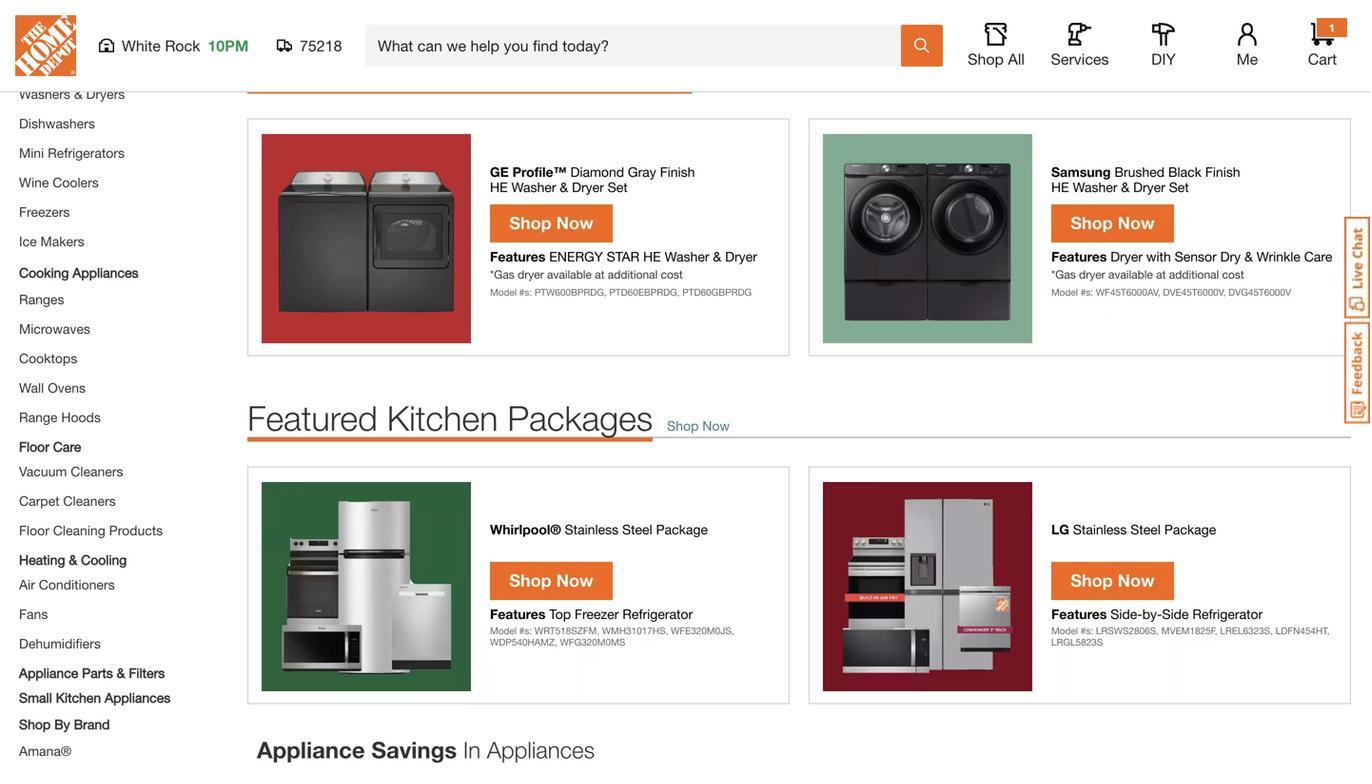 Task type: locate. For each thing, give the bounding box(es) containing it.
all
[[54, 30, 69, 46], [1008, 50, 1025, 68]]

0 vertical spatial kitchen
[[387, 398, 498, 438]]

ice
[[19, 234, 37, 249]]

sets
[[626, 49, 692, 90]]

1 vertical spatial kitchen
[[56, 691, 101, 706]]

floor for floor cleaning products
[[19, 523, 49, 539]]

refrigerators link
[[19, 57, 96, 72]]

refrigerators
[[19, 57, 96, 72], [48, 145, 125, 161]]

floor down carpet
[[19, 523, 49, 539]]

0 horizontal spatial appliance
[[19, 666, 78, 682]]

floor up vacuum
[[19, 439, 49, 455]]

appliances
[[73, 30, 139, 46], [73, 265, 139, 281], [105, 691, 171, 706], [487, 737, 595, 764]]

floor
[[19, 439, 49, 455], [19, 523, 49, 539]]

white rock 10pm
[[122, 37, 249, 55]]

kitchen inside appliance parts & filters small kitchen appliances
[[56, 691, 101, 706]]

all up refrigerators 'link'
[[54, 30, 69, 46]]

microwaves
[[19, 321, 90, 337]]

heating & cooling link
[[19, 551, 127, 570]]

appliances down filters
[[105, 691, 171, 706]]

1 vertical spatial featured
[[247, 398, 378, 438]]

shop left services
[[968, 50, 1004, 68]]

1 vertical spatial floor
[[19, 523, 49, 539]]

& left dryer
[[508, 49, 529, 90]]

freezers
[[19, 204, 70, 220]]

parts
[[82, 666, 113, 682]]

wall ovens
[[19, 380, 86, 396]]

2 featured from the top
[[247, 398, 378, 438]]

shop up refrigerators 'link'
[[19, 30, 51, 46]]

featured for featured kitchen packages
[[247, 398, 378, 438]]

shop all appliances
[[19, 30, 139, 46]]

air conditioners link
[[19, 577, 115, 593]]

1 vertical spatial appliance
[[257, 737, 365, 764]]

savings
[[372, 737, 457, 764]]

cooking
[[19, 265, 69, 281]]

all left services
[[1008, 50, 1025, 68]]

shop left now
[[667, 418, 699, 434]]

diy
[[1152, 50, 1176, 68]]

1 vertical spatial cleaners
[[63, 494, 116, 509]]

shop for shop all
[[968, 50, 1004, 68]]

appliances right in
[[487, 737, 595, 764]]

appliance parts & filters small kitchen appliances
[[19, 666, 171, 706]]

1 horizontal spatial appliance
[[257, 737, 365, 764]]

0 vertical spatial featured
[[247, 49, 378, 90]]

floor cleaning products
[[19, 523, 163, 539]]

featured washer & dryer sets
[[247, 49, 692, 90]]

refrigerators up the coolers
[[48, 145, 125, 161]]

ice makers
[[19, 234, 84, 249]]

cleaners down care
[[71, 464, 123, 480]]

appliances up refrigerators 'link'
[[73, 30, 139, 46]]

refrigerators up the washers
[[19, 57, 96, 72]]

in
[[463, 737, 481, 764]]

brand
[[74, 717, 110, 733]]

cleaners up floor cleaning products link
[[63, 494, 116, 509]]

all inside button
[[1008, 50, 1025, 68]]

appliance
[[19, 666, 78, 682], [257, 737, 365, 764]]

products
[[109, 523, 163, 539]]

range hoods link
[[19, 410, 101, 425]]

feedback link image
[[1345, 322, 1371, 425]]

1
[[1329, 21, 1336, 34]]

mini refrigerators link
[[19, 145, 125, 161]]

amana®
[[19, 744, 71, 760]]

cooking appliances
[[19, 265, 139, 281]]

featured kitchen packages
[[247, 398, 653, 438]]

dishwashers link
[[19, 116, 95, 131]]

whirlpool® stainless steel package image
[[247, 467, 790, 705]]

samsung brushed black he washer & dryer set image
[[809, 118, 1352, 356]]

2 floor from the top
[[19, 523, 49, 539]]

conditioners
[[39, 577, 115, 593]]

shop inside button
[[968, 50, 1004, 68]]

cleaners
[[71, 464, 123, 480], [63, 494, 116, 509]]

shop for shop by brand
[[19, 717, 51, 733]]

1 horizontal spatial all
[[1008, 50, 1025, 68]]

0 vertical spatial refrigerators
[[19, 57, 96, 72]]

cleaners for vacuum cleaners
[[71, 464, 123, 480]]

fans
[[19, 607, 48, 623]]

1 vertical spatial all
[[1008, 50, 1025, 68]]

0 vertical spatial floor
[[19, 439, 49, 455]]

1 featured from the top
[[247, 49, 378, 90]]

makers
[[41, 234, 84, 249]]

dryers
[[86, 86, 125, 102]]

floor inside floor care link
[[19, 439, 49, 455]]

services button
[[1050, 23, 1111, 69]]

carpet cleaners link
[[19, 494, 116, 509]]

floor care
[[19, 439, 81, 455]]

shop down small
[[19, 717, 51, 733]]

live chat image
[[1345, 217, 1371, 319]]

vacuum cleaners link
[[19, 464, 123, 480]]

shop for shop now
[[667, 418, 699, 434]]

0 vertical spatial cleaners
[[71, 464, 123, 480]]

floor for floor care
[[19, 439, 49, 455]]

featured
[[247, 49, 378, 90], [247, 398, 378, 438]]

0 vertical spatial appliance
[[19, 666, 78, 682]]

cooktops
[[19, 351, 77, 366]]

& right parts
[[117, 666, 125, 682]]

appliance inside appliance parts & filters small kitchen appliances
[[19, 666, 78, 682]]

cooktops link
[[19, 351, 77, 366]]

wine
[[19, 175, 49, 190]]

1 floor from the top
[[19, 439, 49, 455]]

appliance savings in appliances
[[257, 737, 595, 764]]

shop now link
[[653, 418, 730, 434]]

dishwashers
[[19, 116, 95, 131]]

&
[[508, 49, 529, 90], [74, 86, 82, 102], [69, 553, 77, 568], [117, 666, 125, 682]]

amana® link
[[19, 744, 71, 760]]

kitchen
[[387, 398, 498, 438], [56, 691, 101, 706]]

0 vertical spatial all
[[54, 30, 69, 46]]

heating
[[19, 553, 65, 568]]

0 horizontal spatial all
[[54, 30, 69, 46]]

appliances down makers
[[73, 265, 139, 281]]

0 horizontal spatial kitchen
[[56, 691, 101, 706]]

ranges link
[[19, 292, 64, 307]]



Task type: describe. For each thing, give the bounding box(es) containing it.
ice makers link
[[19, 234, 84, 249]]

cart
[[1309, 50, 1338, 68]]

appliances inside 'appliance savings in appliances'
[[487, 737, 595, 764]]

all for shop all appliances
[[54, 30, 69, 46]]

appliance parts & filters link
[[19, 664, 165, 683]]

carpet
[[19, 494, 60, 509]]

ranges
[[19, 292, 64, 307]]

dehumidifiers link
[[19, 636, 101, 652]]

hoods
[[61, 410, 101, 425]]

air
[[19, 577, 35, 593]]

10pm
[[208, 37, 249, 55]]

wall
[[19, 380, 44, 396]]

shop now
[[667, 418, 730, 434]]

filters
[[129, 666, 165, 682]]

washers & dryers link
[[19, 86, 125, 102]]

the home depot logo image
[[15, 15, 76, 76]]

floor care link
[[19, 437, 81, 457]]

shop all
[[968, 50, 1025, 68]]

ge profile™ diamond gray finish he washer & dryer set image
[[247, 118, 790, 356]]

vacuum
[[19, 464, 67, 480]]

small kitchen appliances link
[[19, 689, 171, 708]]

cart 1
[[1309, 21, 1338, 68]]

diy button
[[1134, 23, 1195, 69]]

lg stainless steel package image
[[809, 467, 1352, 705]]

white
[[122, 37, 161, 55]]

wine coolers link
[[19, 175, 99, 190]]

mini
[[19, 145, 44, 161]]

1 vertical spatial refrigerators
[[48, 145, 125, 161]]

rock
[[165, 37, 200, 55]]

washers & dryers
[[19, 86, 125, 102]]

cooling
[[81, 553, 127, 568]]

cleaning
[[53, 523, 105, 539]]

& up conditioners
[[69, 553, 77, 568]]

What can we help you find today? search field
[[378, 26, 900, 66]]

appliance for parts
[[19, 666, 78, 682]]

washers
[[19, 86, 70, 102]]

all for shop all
[[1008, 50, 1025, 68]]

carpet cleaners
[[19, 494, 116, 509]]

air conditioners
[[19, 577, 115, 593]]

now
[[703, 418, 730, 434]]

shop by brand
[[19, 717, 110, 733]]

wine coolers
[[19, 175, 99, 190]]

vacuum cleaners
[[19, 464, 123, 480]]

me
[[1237, 50, 1259, 68]]

75218 button
[[277, 36, 343, 55]]

appliances inside appliance parts & filters small kitchen appliances
[[105, 691, 171, 706]]

ovens
[[48, 380, 86, 396]]

heating & cooling
[[19, 553, 127, 568]]

appliance for savings
[[257, 737, 365, 764]]

microwaves link
[[19, 321, 90, 337]]

washer
[[387, 49, 498, 90]]

shop all button
[[966, 23, 1027, 69]]

dryer
[[538, 49, 617, 90]]

& inside appliance parts & filters small kitchen appliances
[[117, 666, 125, 682]]

dehumidifiers
[[19, 636, 101, 652]]

fans link
[[19, 607, 48, 623]]

shop for shop all appliances
[[19, 30, 51, 46]]

me button
[[1217, 23, 1278, 69]]

featured for featured washer & dryer sets
[[247, 49, 378, 90]]

care
[[53, 439, 81, 455]]

1 horizontal spatial kitchen
[[387, 398, 498, 438]]

range
[[19, 410, 58, 425]]

coolers
[[53, 175, 99, 190]]

range hoods
[[19, 410, 101, 425]]

by
[[54, 717, 70, 733]]

mini refrigerators
[[19, 145, 125, 161]]

cleaners for carpet cleaners
[[63, 494, 116, 509]]

small
[[19, 691, 52, 706]]

75218
[[300, 37, 342, 55]]

& left dryers
[[74, 86, 82, 102]]

floor cleaning products link
[[19, 523, 163, 539]]

services
[[1051, 50, 1109, 68]]

packages
[[508, 398, 653, 438]]

wall ovens link
[[19, 380, 86, 396]]

freezers link
[[19, 204, 70, 220]]



Task type: vqa. For each thing, say whether or not it's contained in the screenshot.
Wed:
no



